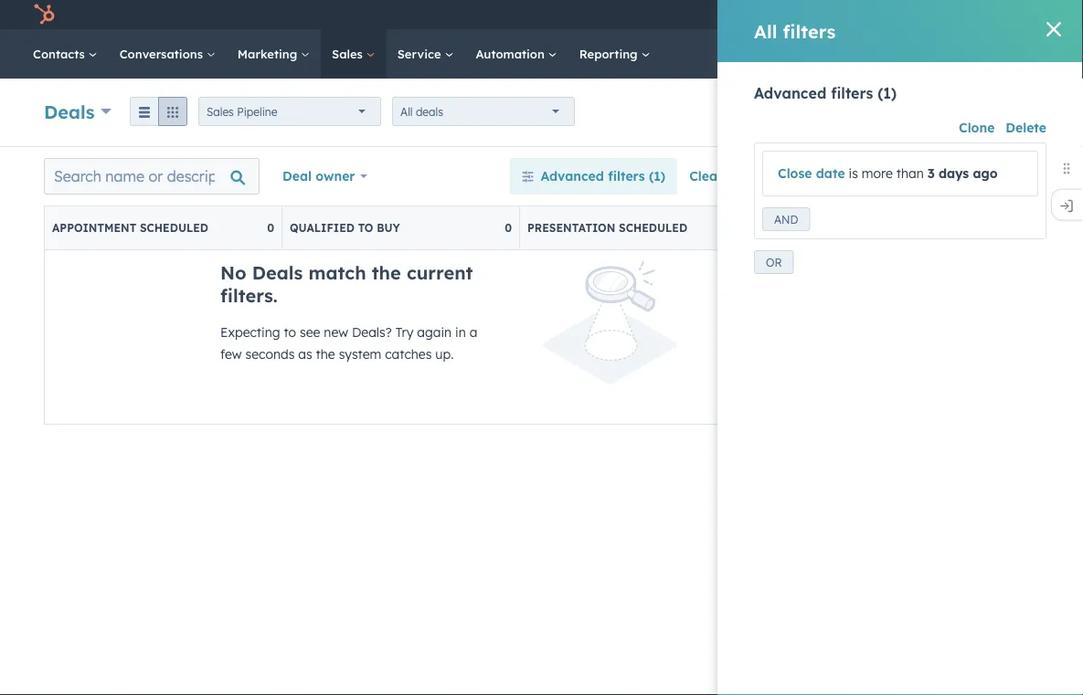 Task type: locate. For each thing, give the bounding box(es) containing it.
1 horizontal spatial the
[[372, 262, 401, 284]]

seconds
[[245, 347, 295, 363]]

(1) left "clear"
[[649, 168, 666, 184]]

scheduled for presentation scheduled
[[619, 221, 688, 235]]

close
[[778, 166, 812, 182]]

delete button
[[1006, 117, 1047, 139]]

to
[[358, 221, 374, 235], [284, 325, 296, 341]]

1 horizontal spatial deals
[[252, 262, 303, 284]]

1 horizontal spatial sales
[[332, 46, 366, 61]]

is
[[849, 166, 859, 182]]

1 vertical spatial (1)
[[649, 168, 666, 184]]

2 horizontal spatial all
[[754, 20, 778, 43]]

the
[[372, 262, 401, 284], [316, 347, 335, 363]]

advanced filters (1)
[[754, 84, 897, 102], [541, 168, 666, 184]]

notifications button
[[889, 0, 920, 29]]

deal owner
[[283, 168, 355, 184]]

0 vertical spatial sales
[[332, 46, 366, 61]]

0 horizontal spatial the
[[316, 347, 335, 363]]

1 vertical spatial to
[[284, 325, 296, 341]]

scheduled for appointment scheduled
[[140, 221, 209, 235]]

0 horizontal spatial 0
[[267, 221, 274, 235]]

again
[[417, 325, 452, 341]]

0 for appointment scheduled
[[267, 221, 274, 235]]

0 horizontal spatial sales
[[207, 105, 234, 118]]

1 horizontal spatial all
[[727, 168, 744, 184]]

0 vertical spatial (1)
[[878, 84, 897, 102]]

search image
[[1045, 48, 1058, 60]]

actions button
[[779, 98, 859, 127]]

0
[[267, 221, 274, 235], [505, 221, 512, 235]]

2 0 from the left
[[505, 221, 512, 235]]

no
[[220, 262, 247, 284]]

up.
[[436, 347, 454, 363]]

1 horizontal spatial advanced
[[754, 84, 827, 102]]

0 vertical spatial advanced filters (1)
[[754, 84, 897, 102]]

0 horizontal spatial (1)
[[649, 168, 666, 184]]

appointment scheduled
[[52, 221, 209, 235]]

deals right no
[[252, 262, 303, 284]]

0 horizontal spatial deals
[[44, 100, 95, 123]]

delete
[[1006, 120, 1047, 136]]

scheduled down advanced filters (1) 'button'
[[619, 221, 688, 235]]

1 vertical spatial all
[[401, 105, 413, 118]]

1 horizontal spatial 0
[[505, 221, 512, 235]]

all left deals at left
[[401, 105, 413, 118]]

company 902 menu
[[757, 0, 1062, 29]]

(1)
[[878, 84, 897, 102], [649, 168, 666, 184]]

sales left service
[[332, 46, 366, 61]]

a
[[470, 325, 478, 341]]

0 horizontal spatial scheduled
[[140, 221, 209, 235]]

2 scheduled from the left
[[619, 221, 688, 235]]

1 horizontal spatial (1)
[[878, 84, 897, 102]]

sales left pipeline
[[207, 105, 234, 118]]

help button
[[828, 0, 859, 29]]

2 vertical spatial all
[[727, 168, 744, 184]]

in
[[455, 325, 466, 341]]

0 left qualified
[[267, 221, 274, 235]]

all right "clear"
[[727, 168, 744, 184]]

0 vertical spatial to
[[358, 221, 374, 235]]

deal
[[1002, 106, 1024, 119]]

create deal button
[[949, 98, 1040, 127]]

filters
[[783, 20, 836, 43], [831, 84, 874, 102], [608, 168, 645, 184]]

0 vertical spatial deals
[[44, 100, 95, 123]]

the down "buy"
[[372, 262, 401, 284]]

(1) up "import"
[[878, 84, 897, 102]]

advanced filters (1) up actions
[[754, 84, 897, 102]]

service
[[397, 46, 445, 61]]

owner
[[316, 168, 355, 184]]

advanced
[[754, 84, 827, 102], [541, 168, 604, 184]]

bought-
[[871, 221, 923, 235]]

902
[[1012, 7, 1032, 22]]

all left marketplaces image
[[754, 20, 778, 43]]

group
[[130, 97, 188, 126]]

sales inside popup button
[[207, 105, 234, 118]]

few
[[220, 347, 242, 363]]

to inside expecting to see new deals? try again in a few seconds as the system catches up.
[[284, 325, 296, 341]]

1 vertical spatial advanced filters (1)
[[541, 168, 666, 184]]

sales pipeline button
[[198, 97, 381, 126]]

catches
[[385, 347, 432, 363]]

maker
[[828, 221, 868, 235]]

1 horizontal spatial to
[[358, 221, 374, 235]]

advanced up actions
[[754, 84, 827, 102]]

actions
[[821, 168, 866, 184]]

0 horizontal spatial to
[[284, 325, 296, 341]]

1 vertical spatial sales
[[207, 105, 234, 118]]

contract sen
[[1003, 221, 1084, 235]]

and button
[[763, 208, 811, 231]]

board
[[778, 168, 817, 184]]

automation
[[476, 46, 548, 61]]

2 vertical spatial filters
[[608, 168, 645, 184]]

to left "buy"
[[358, 221, 374, 235]]

settings image
[[865, 8, 882, 24]]

1 scheduled from the left
[[140, 221, 209, 235]]

all inside button
[[727, 168, 744, 184]]

deals
[[416, 105, 444, 118]]

expecting
[[220, 325, 280, 341]]

advanced filters (1) up 'presentation scheduled'
[[541, 168, 666, 184]]

0 vertical spatial the
[[372, 262, 401, 284]]

the right "as"
[[316, 347, 335, 363]]

as
[[298, 347, 312, 363]]

0 horizontal spatial all
[[401, 105, 413, 118]]

and
[[775, 213, 799, 226]]

marketplaces button
[[785, 0, 824, 29]]

decision maker bought-in
[[765, 221, 938, 235]]

deals button
[[44, 98, 112, 125]]

Search name or description search field
[[44, 158, 260, 195]]

0 horizontal spatial advanced
[[541, 168, 604, 184]]

days
[[939, 166, 970, 182]]

deals down contacts link
[[44, 100, 95, 123]]

scheduled down search name or description search box
[[140, 221, 209, 235]]

0 left presentation
[[505, 221, 512, 235]]

contract
[[1003, 221, 1065, 235]]

1 vertical spatial deals
[[252, 262, 303, 284]]

all
[[754, 20, 778, 43], [401, 105, 413, 118], [727, 168, 744, 184]]

1 horizontal spatial scheduled
[[619, 221, 688, 235]]

1 vertical spatial the
[[316, 347, 335, 363]]

clone
[[959, 120, 995, 136]]

pipeline
[[237, 105, 278, 118]]

advanced up presentation
[[541, 168, 604, 184]]

scheduled
[[140, 221, 209, 235], [619, 221, 688, 235]]

1 vertical spatial advanced
[[541, 168, 604, 184]]

conversations
[[120, 46, 206, 61]]

all inside popup button
[[401, 105, 413, 118]]

to left see
[[284, 325, 296, 341]]

0 vertical spatial all
[[754, 20, 778, 43]]

deals inside no deals match the current filters.
[[252, 262, 303, 284]]

clear all button
[[678, 158, 756, 195]]

buy
[[377, 221, 400, 235]]

0 horizontal spatial advanced filters (1)
[[541, 168, 666, 184]]

1 0 from the left
[[267, 221, 274, 235]]

ago
[[973, 166, 998, 182]]

or button
[[754, 251, 794, 274]]

0 vertical spatial advanced
[[754, 84, 827, 102]]

more
[[862, 166, 893, 182]]

presentation
[[528, 221, 616, 235]]

date
[[816, 166, 846, 182]]



Task type: vqa. For each thing, say whether or not it's contained in the screenshot.
Contacts link
yes



Task type: describe. For each thing, give the bounding box(es) containing it.
all filters
[[754, 20, 836, 43]]

sales for sales pipeline
[[207, 105, 234, 118]]

see
[[300, 325, 320, 341]]

clear
[[690, 168, 724, 184]]

import
[[886, 106, 922, 119]]

presentation scheduled
[[528, 221, 688, 235]]

no deals match the current filters.
[[220, 262, 473, 307]]

deals?
[[352, 325, 392, 341]]

qualified to buy
[[290, 221, 400, 235]]

all for all filters
[[754, 20, 778, 43]]

marketing link
[[227, 29, 321, 79]]

current
[[407, 262, 473, 284]]

sales for sales
[[332, 46, 366, 61]]

company 902 button
[[924, 0, 1060, 29]]

conversations link
[[109, 29, 227, 79]]

decision
[[765, 221, 824, 235]]

upgrade image
[[762, 8, 779, 24]]

close image
[[1047, 22, 1062, 37]]

company 902
[[955, 7, 1032, 22]]

sen
[[1068, 221, 1084, 235]]

sales pipeline
[[207, 105, 278, 118]]

in
[[923, 221, 938, 235]]

contacts
[[33, 46, 88, 61]]

match
[[309, 262, 366, 284]]

the inside expecting to see new deals? try again in a few seconds as the system catches up.
[[316, 347, 335, 363]]

upgrade link
[[759, 5, 782, 24]]

save
[[953, 168, 984, 184]]

save view button
[[911, 158, 1040, 195]]

or
[[766, 256, 782, 269]]

save view
[[953, 168, 1017, 184]]

close date is more than 3 days ago
[[778, 166, 998, 182]]

filters inside advanced filters (1) 'button'
[[608, 168, 645, 184]]

settings link
[[862, 5, 885, 24]]

0 for qualified to buy
[[505, 221, 512, 235]]

to for qualified
[[358, 221, 374, 235]]

deals banner
[[44, 92, 1040, 128]]

reporting link
[[569, 29, 662, 79]]

sales link
[[321, 29, 387, 79]]

deal owner button
[[271, 158, 380, 195]]

help image
[[835, 8, 851, 25]]

the inside no deals match the current filters.
[[372, 262, 401, 284]]

notifications image
[[896, 8, 913, 25]]

create
[[964, 106, 999, 119]]

1 vertical spatial filters
[[831, 84, 874, 102]]

board actions
[[778, 168, 866, 184]]

qualified
[[290, 221, 355, 235]]

1 horizontal spatial advanced filters (1)
[[754, 84, 897, 102]]

all deals
[[401, 105, 444, 118]]

view
[[988, 168, 1017, 184]]

advanced inside 'button'
[[541, 168, 604, 184]]

hubspot image
[[33, 4, 55, 26]]

automation link
[[465, 29, 569, 79]]

actions
[[795, 106, 833, 119]]

mateo roberts image
[[935, 6, 951, 23]]

to for expecting
[[284, 325, 296, 341]]

marketing
[[238, 46, 301, 61]]

clear all
[[690, 168, 744, 184]]

(1) inside 'button'
[[649, 168, 666, 184]]

advanced filters (1) inside advanced filters (1) 'button'
[[541, 168, 666, 184]]

than
[[897, 166, 924, 182]]

service link
[[387, 29, 465, 79]]

reporting
[[580, 46, 641, 61]]

all for all deals
[[401, 105, 413, 118]]

marketplaces image
[[796, 8, 813, 25]]

group inside deals banner
[[130, 97, 188, 126]]

try
[[396, 325, 414, 341]]

create deal
[[964, 106, 1024, 119]]

close date button
[[778, 166, 846, 182]]

system
[[339, 347, 382, 363]]

board actions button
[[756, 158, 900, 195]]

advanced filters (1) button
[[510, 158, 678, 195]]

appointment
[[52, 221, 137, 235]]

0 vertical spatial filters
[[783, 20, 836, 43]]

deal
[[283, 168, 312, 184]]

expecting to see new deals? try again in a few seconds as the system catches up.
[[220, 325, 478, 363]]

search button
[[1036, 38, 1067, 70]]

all deals button
[[392, 97, 575, 126]]

clone button
[[959, 117, 995, 139]]

hubspot link
[[22, 4, 69, 26]]

new
[[324, 325, 348, 341]]

3
[[928, 166, 935, 182]]

Search HubSpot search field
[[827, 38, 1051, 70]]

import button
[[870, 98, 938, 127]]

company
[[955, 7, 1009, 22]]

deals inside "deals" popup button
[[44, 100, 95, 123]]



